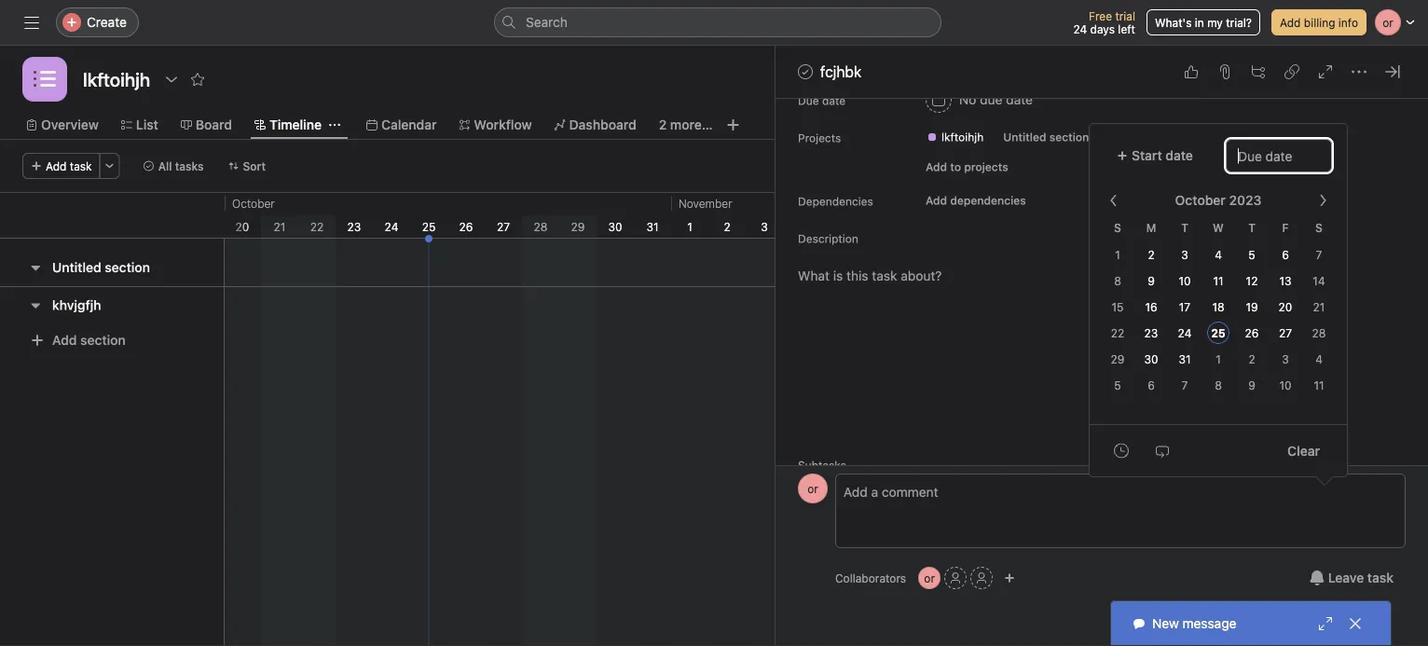 Task type: describe. For each thing, give the bounding box(es) containing it.
0 vertical spatial 26
[[459, 220, 473, 233]]

18
[[1212, 301, 1225, 314]]

free trial 24 days left
[[1074, 9, 1136, 35]]

start
[[1132, 148, 1162, 163]]

leave task
[[1328, 570, 1394, 586]]

0 vertical spatial 3
[[761, 220, 768, 233]]

add billing info button
[[1272, 9, 1367, 35]]

timeline link
[[255, 115, 322, 135]]

2 down m
[[1148, 248, 1155, 262]]

add for add billing info
[[1280, 16, 1301, 29]]

0 horizontal spatial 11
[[1213, 275, 1224, 288]]

days
[[1091, 22, 1115, 35]]

dashboard link
[[554, 115, 637, 135]]

due
[[798, 94, 819, 107]]

clear button
[[1276, 434, 1332, 468]]

to
[[950, 160, 961, 173]]

add section
[[52, 332, 126, 348]]

left
[[1118, 22, 1136, 35]]

1 vertical spatial 1
[[1115, 248, 1121, 262]]

0 horizontal spatial 7
[[1182, 379, 1188, 392]]

list
[[136, 117, 158, 132]]

1 vertical spatial section
[[105, 260, 150, 275]]

1 horizontal spatial 5
[[1249, 248, 1256, 262]]

1 vertical spatial 8
[[1215, 379, 1222, 392]]

2023
[[1229, 193, 1262, 208]]

timeline
[[269, 117, 322, 132]]

2 vertical spatial section
[[80, 332, 126, 348]]

0 horizontal spatial 1
[[687, 220, 693, 233]]

completed image
[[794, 61, 817, 83]]

october for october
[[232, 197, 275, 210]]

add section button
[[22, 324, 133, 357]]

2 vertical spatial 3
[[1282, 353, 1289, 366]]

1 vertical spatial 10
[[1280, 379, 1292, 392]]

add for add to projects
[[926, 160, 947, 173]]

2 more…
[[659, 117, 713, 132]]

add for add dependencies
[[926, 194, 947, 207]]

2 down 19
[[1249, 353, 1256, 366]]

1 horizontal spatial 11
[[1314, 379, 1325, 392]]

0 horizontal spatial 31
[[647, 220, 659, 233]]

billing
[[1304, 16, 1336, 29]]

0 vertical spatial or
[[808, 482, 818, 495]]

2 t from the left
[[1249, 221, 1256, 234]]

2 horizontal spatial 1
[[1216, 353, 1221, 366]]

add for add task
[[46, 159, 67, 172]]

task for add task
[[70, 159, 92, 172]]

trial?
[[1226, 16, 1252, 29]]

new message
[[1152, 616, 1237, 631]]

add or remove collaborators image
[[1004, 572, 1016, 584]]

add task
[[46, 159, 92, 172]]

1 t from the left
[[1181, 221, 1189, 234]]

2 down november
[[724, 220, 731, 233]]

add time image
[[1114, 443, 1129, 458]]

1 vertical spatial 20
[[1279, 301, 1293, 314]]

collaborators
[[835, 572, 906, 585]]

19
[[1246, 301, 1258, 314]]

leave
[[1328, 570, 1364, 586]]

0 vertical spatial 23
[[347, 220, 361, 233]]

lkftoihjh
[[942, 131, 984, 144]]

add for add section
[[52, 332, 77, 348]]

due date
[[798, 94, 846, 107]]

date inside dropdown button
[[1006, 92, 1033, 107]]

no due date button
[[917, 83, 1041, 117]]

workflow link
[[459, 115, 532, 135]]

0 vertical spatial 6
[[1282, 248, 1289, 262]]

1 vertical spatial 9
[[1249, 379, 1256, 392]]

all tasks button
[[135, 153, 212, 179]]

f
[[1283, 221, 1289, 234]]

0 horizontal spatial 22
[[310, 220, 324, 233]]

0 horizontal spatial or button
[[798, 474, 828, 504]]

calendar
[[381, 117, 437, 132]]

1 vertical spatial 30
[[1144, 353, 1159, 366]]

collapse task list for the section untitled section image
[[28, 260, 43, 275]]

create button
[[56, 7, 139, 37]]

search
[[526, 14, 568, 30]]

13
[[1280, 275, 1292, 288]]

untitled section inside popup button
[[1004, 131, 1089, 144]]

16
[[1145, 301, 1158, 314]]

17
[[1179, 301, 1191, 314]]

list link
[[121, 115, 158, 135]]

search button
[[494, 7, 942, 37]]

0 vertical spatial 27
[[497, 220, 510, 233]]

board link
[[181, 115, 232, 135]]

close details image
[[1386, 64, 1400, 79]]

14
[[1313, 275, 1326, 288]]

due
[[980, 92, 1003, 107]]

add billing info
[[1280, 16, 1359, 29]]

expand sidebar image
[[24, 15, 39, 30]]

0 vertical spatial 21
[[274, 220, 286, 233]]

start date
[[1132, 148, 1193, 163]]

trial
[[1116, 9, 1136, 22]]

1 vertical spatial 27
[[1279, 327, 1292, 340]]

clear
[[1288, 443, 1320, 458]]

free
[[1089, 9, 1112, 22]]

october 2023 button
[[1163, 184, 1293, 217]]

november
[[679, 197, 733, 210]]

untitled section button
[[52, 251, 150, 284]]

1 vertical spatial 24
[[385, 220, 399, 233]]

0 likes. click to like this task image
[[1184, 64, 1199, 79]]

15
[[1112, 301, 1124, 314]]

my
[[1208, 16, 1223, 29]]

24 inside free trial 24 days left
[[1074, 22, 1087, 35]]

more actions for this task image
[[1352, 64, 1367, 79]]

search list box
[[494, 7, 942, 37]]

untitled inside button
[[52, 260, 101, 275]]

1 vertical spatial 3
[[1182, 248, 1189, 262]]

Due date text field
[[1226, 139, 1332, 172]]

october for october 2023
[[1175, 193, 1226, 208]]

description
[[798, 232, 859, 245]]

2 horizontal spatial 24
[[1178, 327, 1192, 340]]

1 horizontal spatial or button
[[919, 567, 941, 589]]

sort button
[[220, 153, 274, 179]]

projects
[[964, 160, 1009, 173]]

section inside popup button
[[1050, 131, 1089, 144]]

add subtask image
[[1251, 64, 1266, 79]]

what's
[[1155, 16, 1192, 29]]

1 vertical spatial untitled section
[[52, 260, 150, 275]]

what's in my trial? button
[[1147, 9, 1261, 35]]

add to projects
[[926, 160, 1009, 173]]



Task type: locate. For each thing, give the bounding box(es) containing it.
7
[[1316, 248, 1323, 262], [1182, 379, 1188, 392]]

list image
[[34, 68, 56, 90]]

0 horizontal spatial 3
[[761, 220, 768, 233]]

fcjhbk
[[821, 63, 862, 81]]

date right start
[[1166, 148, 1193, 163]]

or button
[[798, 474, 828, 504], [919, 567, 941, 589]]

dependencies
[[798, 195, 873, 208]]

0 vertical spatial 22
[[310, 220, 324, 233]]

4 down w
[[1215, 248, 1222, 262]]

0 vertical spatial 24
[[1074, 22, 1087, 35]]

1 horizontal spatial t
[[1249, 221, 1256, 234]]

0 horizontal spatial 27
[[497, 220, 510, 233]]

0 horizontal spatial 6
[[1148, 379, 1155, 392]]

s down previous month image
[[1114, 221, 1122, 234]]

28
[[534, 220, 548, 233], [1312, 327, 1326, 340]]

add down khvjgfjh button
[[52, 332, 77, 348]]

0 horizontal spatial untitled section
[[52, 260, 150, 275]]

5
[[1249, 248, 1256, 262], [1114, 379, 1121, 392]]

t
[[1181, 221, 1189, 234], [1249, 221, 1256, 234]]

khvjgfjh button
[[52, 289, 101, 322]]

dependencies
[[950, 194, 1026, 207]]

3 left description
[[761, 220, 768, 233]]

8
[[1114, 275, 1122, 288], [1215, 379, 1222, 392]]

2 horizontal spatial 3
[[1282, 353, 1289, 366]]

1 horizontal spatial 4
[[1316, 353, 1323, 366]]

1 vertical spatial 31
[[1179, 353, 1191, 366]]

1 up the 15
[[1115, 248, 1121, 262]]

1 horizontal spatial 27
[[1279, 327, 1292, 340]]

1 vertical spatial task
[[1368, 570, 1394, 586]]

untitled section down no due date
[[1004, 131, 1089, 144]]

close image
[[1348, 616, 1363, 631]]

1 horizontal spatial date
[[1006, 92, 1033, 107]]

1 horizontal spatial task
[[1368, 570, 1394, 586]]

untitled section up khvjgfjh
[[52, 260, 150, 275]]

s down next month image
[[1316, 221, 1323, 234]]

date right due
[[822, 94, 846, 107]]

3 up 17
[[1182, 248, 1189, 262]]

6 down 16
[[1148, 379, 1155, 392]]

29
[[571, 220, 585, 233], [1111, 353, 1125, 366]]

0 horizontal spatial 10
[[1179, 275, 1191, 288]]

or button down subtasks
[[798, 474, 828, 504]]

0 horizontal spatial 4
[[1215, 248, 1222, 262]]

1 horizontal spatial 24
[[1074, 22, 1087, 35]]

untitled section button
[[995, 124, 1113, 150]]

date inside button
[[1166, 148, 1193, 163]]

1 horizontal spatial 30
[[1144, 353, 1159, 366]]

untitled up khvjgfjh
[[52, 260, 101, 275]]

2 more… button
[[659, 115, 713, 135]]

show options image
[[164, 72, 179, 87]]

0 vertical spatial section
[[1050, 131, 1089, 144]]

full screen image
[[1318, 64, 1333, 79]]

untitled
[[1004, 131, 1047, 144], [52, 260, 101, 275]]

tab actions image
[[329, 119, 340, 131]]

1 horizontal spatial 1
[[1115, 248, 1121, 262]]

0 horizontal spatial 25
[[422, 220, 436, 233]]

1 vertical spatial 21
[[1313, 301, 1325, 314]]

add to projects button
[[917, 154, 1017, 180]]

5 up add time icon
[[1114, 379, 1121, 392]]

1 horizontal spatial 22
[[1111, 327, 1125, 340]]

1 horizontal spatial 8
[[1215, 379, 1222, 392]]

expand new message image
[[1318, 616, 1333, 631]]

t right m
[[1181, 221, 1189, 234]]

0 vertical spatial 25
[[422, 220, 436, 233]]

0 vertical spatial 20
[[236, 220, 249, 233]]

october 2023
[[1175, 193, 1262, 208]]

add dependencies button
[[917, 187, 1035, 214]]

2 horizontal spatial date
[[1166, 148, 1193, 163]]

11 up clear
[[1314, 379, 1325, 392]]

collapse task list for the section khvjgfjh image
[[28, 298, 43, 313]]

1 horizontal spatial 20
[[1279, 301, 1293, 314]]

add down add to projects
[[926, 194, 947, 207]]

1 vertical spatial 23
[[1145, 327, 1158, 340]]

1 horizontal spatial 7
[[1316, 248, 1323, 262]]

12
[[1246, 275, 1258, 288]]

3 down the 13
[[1282, 353, 1289, 366]]

20 down sort dropdown button
[[236, 220, 249, 233]]

task inside button
[[1368, 570, 1394, 586]]

30
[[608, 220, 622, 233], [1144, 353, 1159, 366]]

6 up the 13
[[1282, 248, 1289, 262]]

9
[[1148, 275, 1155, 288], [1249, 379, 1256, 392]]

previous month image
[[1107, 193, 1122, 208]]

0 horizontal spatial or
[[808, 482, 818, 495]]

copy task link image
[[1285, 64, 1300, 79]]

no due date
[[959, 92, 1033, 107]]

add task button
[[22, 153, 100, 179]]

22
[[310, 220, 324, 233], [1111, 327, 1125, 340]]

7 up 14
[[1316, 248, 1323, 262]]

t down 2023
[[1249, 221, 1256, 234]]

0 vertical spatial 10
[[1179, 275, 1191, 288]]

0 vertical spatial task
[[70, 159, 92, 172]]

0 vertical spatial 29
[[571, 220, 585, 233]]

october down sort
[[232, 197, 275, 210]]

0 horizontal spatial 23
[[347, 220, 361, 233]]

10 up clear
[[1280, 379, 1292, 392]]

1 down november
[[687, 220, 693, 233]]

more actions image
[[104, 160, 115, 172]]

1 down 18
[[1216, 353, 1221, 366]]

0 horizontal spatial october
[[232, 197, 275, 210]]

9 up 16
[[1148, 275, 1155, 288]]

1 vertical spatial untitled
[[52, 260, 101, 275]]

more…
[[670, 117, 713, 132]]

10
[[1179, 275, 1191, 288], [1280, 379, 1292, 392]]

0 vertical spatial 1
[[687, 220, 693, 233]]

21
[[274, 220, 286, 233], [1313, 301, 1325, 314]]

1 horizontal spatial or
[[924, 572, 935, 585]]

all
[[158, 159, 172, 172]]

0 vertical spatial 8
[[1114, 275, 1122, 288]]

9 down 19
[[1249, 379, 1256, 392]]

0 horizontal spatial 5
[[1114, 379, 1121, 392]]

None text field
[[78, 62, 155, 96]]

or button right 'collaborators'
[[919, 567, 941, 589]]

2 inside popup button
[[659, 117, 667, 132]]

calendar link
[[366, 115, 437, 135]]

25
[[422, 220, 436, 233], [1211, 327, 1226, 340]]

projects
[[798, 131, 841, 145]]

0 vertical spatial untitled
[[1004, 131, 1047, 144]]

23
[[347, 220, 361, 233], [1145, 327, 1158, 340]]

0 vertical spatial 31
[[647, 220, 659, 233]]

m
[[1147, 221, 1156, 234]]

october inside "dropdown button"
[[1175, 193, 1226, 208]]

0 horizontal spatial 24
[[385, 220, 399, 233]]

7 down 17
[[1182, 379, 1188, 392]]

sort
[[243, 159, 266, 172]]

overview
[[41, 117, 99, 132]]

in
[[1195, 16, 1204, 29]]

1 vertical spatial 26
[[1245, 327, 1259, 340]]

what's in my trial?
[[1155, 16, 1252, 29]]

1 s from the left
[[1114, 221, 1122, 234]]

0 vertical spatial or button
[[798, 474, 828, 504]]

1 horizontal spatial 23
[[1145, 327, 1158, 340]]

add to starred image
[[190, 72, 205, 87]]

add dependencies
[[926, 194, 1026, 207]]

w
[[1213, 221, 1224, 234]]

info
[[1339, 16, 1359, 29]]

leave task button
[[1298, 561, 1406, 595]]

0 horizontal spatial t
[[1181, 221, 1189, 234]]

0 vertical spatial 7
[[1316, 248, 1323, 262]]

add left to
[[926, 160, 947, 173]]

27
[[497, 220, 510, 233], [1279, 327, 1292, 340]]

1 horizontal spatial 6
[[1282, 248, 1289, 262]]

Completed checkbox
[[794, 61, 817, 83]]

1 vertical spatial 22
[[1111, 327, 1125, 340]]

1 horizontal spatial 25
[[1211, 327, 1226, 340]]

1 horizontal spatial 3
[[1182, 248, 1189, 262]]

0 vertical spatial 4
[[1215, 248, 1222, 262]]

26
[[459, 220, 473, 233], [1245, 327, 1259, 340]]

or
[[808, 482, 818, 495], [924, 572, 935, 585]]

5 up 12
[[1249, 248, 1256, 262]]

0 vertical spatial 9
[[1148, 275, 1155, 288]]

add left billing
[[1280, 16, 1301, 29]]

october up w
[[1175, 193, 1226, 208]]

1 vertical spatial or
[[924, 572, 935, 585]]

no
[[959, 92, 977, 107]]

create
[[87, 14, 127, 30]]

all tasks
[[158, 159, 204, 172]]

0 horizontal spatial 28
[[534, 220, 548, 233]]

0 horizontal spatial 29
[[571, 220, 585, 233]]

task inside button
[[70, 159, 92, 172]]

1 horizontal spatial 26
[[1245, 327, 1259, 340]]

4
[[1215, 248, 1222, 262], [1316, 353, 1323, 366]]

24
[[1074, 22, 1087, 35], [385, 220, 399, 233], [1178, 327, 1192, 340]]

add tab image
[[726, 117, 741, 132]]

task
[[70, 159, 92, 172], [1368, 570, 1394, 586]]

0 horizontal spatial 30
[[608, 220, 622, 233]]

11 up 18
[[1213, 275, 1224, 288]]

2 vertical spatial 24
[[1178, 327, 1192, 340]]

0 vertical spatial 30
[[608, 220, 622, 233]]

overview link
[[26, 115, 99, 135]]

add
[[1280, 16, 1301, 29], [46, 159, 67, 172], [926, 160, 947, 173], [926, 194, 947, 207], [52, 332, 77, 348]]

task for leave task
[[1368, 570, 1394, 586]]

or down subtasks
[[808, 482, 818, 495]]

subtasks
[[798, 459, 846, 472]]

0 horizontal spatial date
[[822, 94, 846, 107]]

1 vertical spatial 7
[[1182, 379, 1188, 392]]

s
[[1114, 221, 1122, 234], [1316, 221, 1323, 234]]

6
[[1282, 248, 1289, 262], [1148, 379, 1155, 392]]

attachments: add a file to this task, fcjhbk image
[[1218, 64, 1233, 79]]

date for due date
[[822, 94, 846, 107]]

lkftoihjh link
[[919, 128, 991, 146]]

20
[[236, 220, 249, 233], [1279, 301, 1293, 314]]

10 up 17
[[1179, 275, 1191, 288]]

4 down 14
[[1316, 353, 1323, 366]]

october
[[1175, 193, 1226, 208], [232, 197, 275, 210]]

0 horizontal spatial 20
[[236, 220, 249, 233]]

1 horizontal spatial 9
[[1249, 379, 1256, 392]]

or right 'collaborators'
[[924, 572, 935, 585]]

0 horizontal spatial task
[[70, 159, 92, 172]]

start date button
[[1105, 139, 1211, 172]]

21 down 14
[[1313, 301, 1325, 314]]

0 horizontal spatial 9
[[1148, 275, 1155, 288]]

workflow
[[474, 117, 532, 132]]

2
[[659, 117, 667, 132], [724, 220, 731, 233], [1148, 248, 1155, 262], [1249, 353, 1256, 366]]

board
[[196, 117, 232, 132]]

2 s from the left
[[1316, 221, 1323, 234]]

31
[[647, 220, 659, 233], [1179, 353, 1191, 366]]

untitled down no due date
[[1004, 131, 1047, 144]]

tasks
[[175, 159, 204, 172]]

add inside "button"
[[1280, 16, 1301, 29]]

section
[[1050, 131, 1089, 144], [105, 260, 150, 275], [80, 332, 126, 348]]

khvjgfjh
[[52, 297, 101, 313]]

1 vertical spatial 6
[[1148, 379, 1155, 392]]

1 vertical spatial or button
[[919, 567, 941, 589]]

date right due at the top
[[1006, 92, 1033, 107]]

task left more actions icon
[[70, 159, 92, 172]]

1 vertical spatial 4
[[1316, 353, 1323, 366]]

8 down 18
[[1215, 379, 1222, 392]]

add down overview link
[[46, 159, 67, 172]]

0 vertical spatial 28
[[534, 220, 548, 233]]

task right leave
[[1368, 570, 1394, 586]]

1 horizontal spatial 28
[[1312, 327, 1326, 340]]

date for start date
[[1166, 148, 1193, 163]]

8 up the 15
[[1114, 275, 1122, 288]]

0 horizontal spatial untitled
[[52, 260, 101, 275]]

11
[[1213, 275, 1224, 288], [1314, 379, 1325, 392]]

3
[[761, 220, 768, 233], [1182, 248, 1189, 262], [1282, 353, 1289, 366]]

1
[[687, 220, 693, 233], [1115, 248, 1121, 262], [1216, 353, 1221, 366]]

dashboard
[[569, 117, 637, 132]]

1 vertical spatial 29
[[1111, 353, 1125, 366]]

1 horizontal spatial untitled section
[[1004, 131, 1089, 144]]

set to repeat image
[[1155, 443, 1170, 458]]

add inside button
[[46, 159, 67, 172]]

1 vertical spatial 11
[[1314, 379, 1325, 392]]

0 horizontal spatial 21
[[274, 220, 286, 233]]

fcjhbk dialog
[[776, 0, 1428, 646]]

next month image
[[1316, 193, 1331, 208]]

2 left more…
[[659, 117, 667, 132]]

20 down the 13
[[1279, 301, 1293, 314]]

untitled inside popup button
[[1004, 131, 1047, 144]]

21 down sort dropdown button
[[274, 220, 286, 233]]

untitled section
[[1004, 131, 1089, 144], [52, 260, 150, 275]]

0 horizontal spatial 26
[[459, 220, 473, 233]]

1 horizontal spatial 29
[[1111, 353, 1125, 366]]



Task type: vqa. For each thing, say whether or not it's contained in the screenshot.


